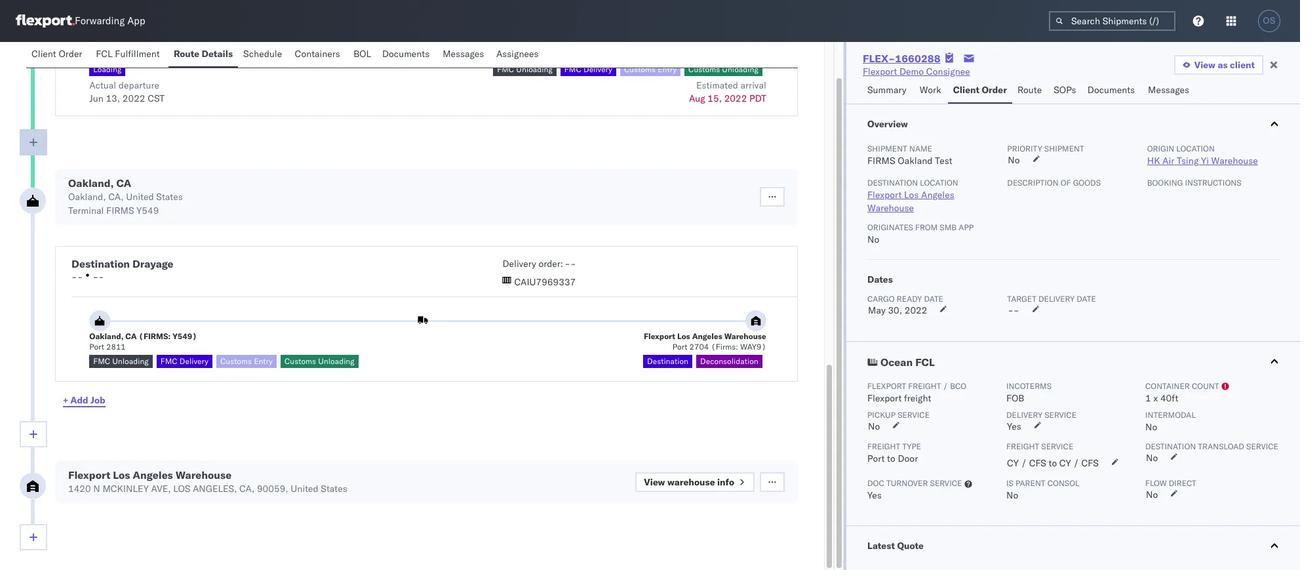 Task type: locate. For each thing, give the bounding box(es) containing it.
0 horizontal spatial states
[[156, 191, 183, 203]]

no down intermodal
[[1146, 421, 1158, 433]]

states right 90059,
[[321, 483, 347, 495]]

1 horizontal spatial customs entry
[[624, 64, 677, 74]]

messages left assignees on the left
[[443, 48, 484, 60]]

warehouse inside the origin location hk air tsing yi warehouse
[[1212, 155, 1259, 167]]

client down 'flexport.' image
[[31, 48, 56, 60]]

1 horizontal spatial route
[[1018, 84, 1042, 96]]

to down service
[[1049, 457, 1058, 469]]

0 vertical spatial los
[[905, 189, 919, 201]]

1 freight from the left
[[868, 441, 901, 451]]

0 vertical spatial firms
[[868, 155, 896, 167]]

documents for "documents" button to the right
[[1088, 84, 1135, 96]]

assignees
[[496, 48, 539, 60]]

1 vertical spatial documents button
[[1083, 78, 1143, 104]]

0 vertical spatial entry
[[658, 64, 677, 74]]

ca inside oakland, ca oakland, ca, united states terminal firms y549
[[116, 176, 131, 190]]

shipment
[[868, 144, 908, 153]]

destination down flexport los angeles warehouse port 2704 (firms: way9)
[[647, 356, 689, 366]]

1 vertical spatial client
[[954, 84, 980, 96]]

0 horizontal spatial documents
[[382, 48, 430, 60]]

0 vertical spatial ca,
[[108, 191, 124, 203]]

1 vertical spatial location
[[920, 178, 959, 188]]

2 cfs from the left
[[1082, 457, 1099, 469]]

angeles for flexport los angeles warehouse 1420 n mckinley ave, los angeles, ca, 90059, united states
[[133, 468, 173, 481]]

freight type port to door
[[868, 441, 922, 464]]

view for view warehouse info
[[644, 476, 665, 488]]

date right ready at right bottom
[[924, 294, 944, 304]]

1 vertical spatial entry
[[254, 356, 273, 366]]

mckinley
[[103, 483, 149, 495]]

angeles up 2704 at the bottom
[[692, 331, 723, 341]]

1 vertical spatial view
[[644, 476, 665, 488]]

0 horizontal spatial cfs
[[1030, 457, 1047, 469]]

forwarding app link
[[16, 14, 145, 28]]

oakland, for oakland, ca oakland, ca, united states terminal firms y549
[[68, 176, 114, 190]]

1 vertical spatial ca
[[116, 176, 131, 190]]

work button
[[915, 78, 948, 104]]

location up hk air tsing yi warehouse link at right top
[[1177, 144, 1215, 153]]

terminal
[[68, 205, 104, 216]]

ave,
[[151, 483, 171, 495]]

pickup service
[[868, 410, 930, 420]]

date for may 30, 2022
[[924, 294, 944, 304]]

turnover
[[887, 478, 928, 488]]

route left sops
[[1018, 84, 1042, 96]]

0 horizontal spatial client order button
[[26, 42, 91, 68]]

states up y549
[[156, 191, 183, 203]]

1 horizontal spatial documents
[[1088, 84, 1135, 96]]

1 cfs from the left
[[1030, 457, 1047, 469]]

shanghai,
[[89, 39, 127, 49]]

hk
[[1148, 155, 1161, 167]]

ca inside oakland, ca (firms: y549) port 2811
[[125, 331, 137, 341]]

destination left drayage
[[71, 257, 130, 270]]

flexport freight / bco flexport freight
[[868, 381, 967, 404]]

delivery service
[[1007, 410, 1077, 420]]

fcl fulfillment button
[[91, 42, 169, 68]]

y549) inside oakland, ca (firms: y549) port 2811
[[173, 331, 197, 341]]

/ up parent on the right bottom of the page
[[1022, 457, 1027, 469]]

angeles for flexport los angeles warehouse port 2704 (firms: way9)
[[692, 331, 723, 341]]

2022 inside estimated arrival aug 15, 2022 pdt
[[725, 92, 747, 104]]

ocean fcl
[[881, 356, 935, 369]]

los inside flexport los angeles warehouse port 2704 (firms: way9)
[[678, 331, 691, 341]]

fmc unloading
[[497, 64, 553, 74], [93, 356, 149, 366]]

firms down shipment
[[868, 155, 896, 167]]

0 horizontal spatial united
[[126, 191, 154, 203]]

los down oakland
[[905, 189, 919, 201]]

0 horizontal spatial los
[[113, 468, 130, 481]]

app right "smb"
[[959, 222, 974, 232]]

y549
[[137, 205, 159, 216]]

view left the "warehouse"
[[644, 476, 665, 488]]

client order down 'flexport.' image
[[31, 48, 82, 60]]

0 horizontal spatial to
[[888, 453, 896, 464]]

port inside the shanghai, china port 57035 loading actual departure jun 13, 2022 cst
[[89, 50, 104, 60]]

messages button down view as client button
[[1143, 78, 1197, 104]]

cargo
[[868, 294, 895, 304]]

target delivery date
[[1008, 294, 1097, 304]]

port up doc in the bottom of the page
[[868, 453, 885, 464]]

1 horizontal spatial messages button
[[1143, 78, 1197, 104]]

documents right sops button
[[1088, 84, 1135, 96]]

smb
[[940, 222, 957, 232]]

0 horizontal spatial --
[[71, 271, 83, 283]]

1 horizontal spatial freight
[[1007, 441, 1040, 451]]

date
[[924, 294, 944, 304], [1077, 294, 1097, 304]]

flexport inside flexport los angeles warehouse 1420 n mckinley ave, los angeles, ca, 90059, united states
[[68, 468, 110, 481]]

0 vertical spatial fcl
[[96, 48, 113, 60]]

(firms: for oakland, ca (firms: y549)
[[708, 39, 740, 49]]

los
[[905, 189, 919, 201], [678, 331, 691, 341], [113, 468, 130, 481]]

order down the forwarding app link
[[59, 48, 82, 60]]

no up flow
[[1147, 452, 1159, 464]]

client order
[[31, 48, 82, 60], [954, 84, 1008, 96]]

flow direct
[[1146, 478, 1197, 488]]

aug
[[689, 92, 706, 104]]

0 horizontal spatial fmc delivery
[[161, 356, 209, 366]]

view warehouse info
[[644, 476, 735, 488]]

united
[[126, 191, 154, 203], [291, 483, 319, 495]]

2 vertical spatial ca
[[125, 331, 137, 341]]

1 horizontal spatial location
[[1177, 144, 1215, 153]]

2 cy from the left
[[1060, 457, 1072, 469]]

client order button down 'flexport.' image
[[26, 42, 91, 68]]

messages button left assignees on the left
[[438, 42, 491, 68]]

freight down ocean fcl
[[909, 381, 942, 391]]

0 vertical spatial united
[[126, 191, 154, 203]]

client down 'consignee'
[[954, 84, 980, 96]]

oakland, for oakland, ca (firms: y549)
[[659, 39, 693, 49]]

1 horizontal spatial view
[[1195, 59, 1216, 71]]

latest quote button
[[847, 526, 1301, 565]]

warehouse inside flexport los angeles warehouse port 2704 (firms: way9)
[[725, 331, 767, 341]]

0 horizontal spatial angeles
[[133, 468, 173, 481]]

0 vertical spatial client
[[31, 48, 56, 60]]

flexport inside destination location flexport los angeles warehouse
[[868, 189, 902, 201]]

location down test
[[920, 178, 959, 188]]

warehouse up originates
[[868, 202, 914, 214]]

delivery
[[584, 64, 613, 74], [503, 258, 536, 270], [180, 356, 209, 366], [1007, 410, 1043, 420]]

messages down view as client button
[[1149, 84, 1190, 96]]

yes down fob
[[1008, 420, 1022, 432]]

los for flexport los angeles warehouse 1420 n mckinley ave, los angeles, ca, 90059, united states
[[113, 468, 130, 481]]

1660288
[[895, 52, 941, 65]]

is
[[1007, 478, 1014, 488]]

0 vertical spatial documents button
[[377, 42, 438, 68]]

order
[[59, 48, 82, 60], [982, 84, 1008, 96]]

documents button right bol
[[377, 42, 438, 68]]

client order down 'consignee'
[[954, 84, 1008, 96]]

cy / cfs to cy / cfs
[[1008, 457, 1099, 469]]

0 vertical spatial location
[[1177, 144, 1215, 153]]

2022 down ready at right bottom
[[905, 304, 928, 316]]

(firms:
[[708, 39, 740, 49], [139, 331, 171, 341]]

0 vertical spatial route
[[174, 48, 199, 60]]

loading
[[93, 64, 122, 74]]

schedule button
[[238, 42, 290, 68]]

1 horizontal spatial cy
[[1060, 457, 1072, 469]]

cy up the is
[[1008, 457, 1019, 469]]

port inside flexport los angeles warehouse port 2704 (firms: way9)
[[673, 342, 688, 352]]

0 horizontal spatial yes
[[868, 489, 882, 501]]

incoterms
[[1007, 381, 1052, 391]]

-- for target
[[1008, 304, 1020, 316]]

2 date from the left
[[1077, 294, 1097, 304]]

1 horizontal spatial cfs
[[1082, 457, 1099, 469]]

to left 'door'
[[888, 453, 896, 464]]

port left the 2811
[[89, 342, 104, 352]]

destination down intermodal no
[[1146, 441, 1197, 451]]

13,
[[106, 92, 120, 104]]

0 horizontal spatial (firms:
[[139, 331, 171, 341]]

1 vertical spatial order
[[982, 84, 1008, 96]]

1 vertical spatial client order button
[[948, 78, 1013, 104]]

app inside originates from smb app no
[[959, 222, 974, 232]]

1 horizontal spatial yes
[[1008, 420, 1022, 432]]

warehouse inside flexport los angeles warehouse 1420 n mckinley ave, los angeles, ca, 90059, united states
[[176, 468, 232, 481]]

route left details
[[174, 48, 199, 60]]

intermodal no
[[1146, 410, 1196, 433]]

1420
[[68, 483, 91, 495]]

route inside button
[[174, 48, 199, 60]]

1 vertical spatial ca,
[[239, 483, 255, 495]]

1 horizontal spatial fmc delivery
[[565, 64, 613, 74]]

service
[[898, 410, 930, 420], [1045, 410, 1077, 420], [1247, 441, 1279, 451], [930, 478, 963, 488]]

0 vertical spatial client order
[[31, 48, 82, 60]]

containers button
[[290, 42, 348, 68]]

overview
[[868, 118, 908, 130]]

0 horizontal spatial firms
[[106, 205, 134, 216]]

destination for destination transload service
[[1146, 441, 1197, 451]]

flex-1660288 link
[[863, 52, 941, 65]]

angeles inside flexport los angeles warehouse port 2704 (firms: way9)
[[692, 331, 723, 341]]

port down shanghai,
[[89, 50, 104, 60]]

los inside flexport los angeles warehouse 1420 n mckinley ave, los angeles, ca, 90059, united states
[[113, 468, 130, 481]]

united inside oakland, ca oakland, ca, united states terminal firms y549
[[126, 191, 154, 203]]

(firms: for oakland, ca (firms: y549) port 2811
[[139, 331, 171, 341]]

angeles inside flexport los angeles warehouse 1420 n mckinley ave, los angeles, ca, 90059, united states
[[133, 468, 173, 481]]

flow
[[1146, 478, 1167, 488]]

flex-
[[863, 52, 896, 65]]

flexport los angeles warehouse port 2704 (firms: way9)
[[644, 331, 767, 352]]

firms left y549
[[106, 205, 134, 216]]

0 vertical spatial angeles
[[922, 189, 955, 201]]

1 horizontal spatial y549)
[[742, 39, 767, 49]]

los for flexport los angeles warehouse port 2704 (firms: way9)
[[678, 331, 691, 341]]

documents right the bol button
[[382, 48, 430, 60]]

angeles
[[922, 189, 955, 201], [692, 331, 723, 341], [133, 468, 173, 481]]

oakland, for oakland, ca (firms: y549) port 2811
[[89, 331, 124, 341]]

2022 inside the shanghai, china port 57035 loading actual departure jun 13, 2022 cst
[[123, 92, 145, 104]]

2022 right '15,'
[[725, 92, 747, 104]]

1 vertical spatial fmc unloading
[[93, 356, 149, 366]]

(firms: inside oakland, ca (firms: y549) port 2811
[[139, 331, 171, 341]]

route details
[[174, 48, 233, 60]]

angeles inside destination location flexport los angeles warehouse
[[922, 189, 955, 201]]

cy down service
[[1060, 457, 1072, 469]]

fcl up loading
[[96, 48, 113, 60]]

details
[[202, 48, 233, 60]]

to inside freight type port to door
[[888, 453, 896, 464]]

documents button right sops
[[1083, 78, 1143, 104]]

no down flow
[[1147, 489, 1159, 500]]

to for door
[[888, 453, 896, 464]]

destination up flexport los angeles warehouse link
[[868, 178, 918, 188]]

unloading
[[516, 64, 553, 74], [722, 64, 759, 74], [112, 356, 149, 366], [318, 356, 355, 366]]

no inside intermodal no
[[1146, 421, 1158, 433]]

los up mckinley
[[113, 468, 130, 481]]

1 cy from the left
[[1008, 457, 1019, 469]]

destination
[[868, 178, 918, 188], [71, 257, 130, 270], [647, 356, 689, 366], [1146, 441, 1197, 451]]

1 date from the left
[[924, 294, 944, 304]]

1 vertical spatial united
[[291, 483, 319, 495]]

flexport inside flexport los angeles warehouse port 2704 (firms: way9)
[[644, 331, 676, 341]]

no
[[1008, 154, 1020, 166], [868, 234, 880, 245], [868, 420, 880, 432], [1146, 421, 1158, 433], [1147, 452, 1159, 464], [1147, 489, 1159, 500], [1007, 489, 1019, 501]]

+
[[63, 394, 68, 406]]

y549) for oakland, ca (firms: y549) port 2811
[[173, 331, 197, 341]]

1 horizontal spatial entry
[[658, 64, 677, 74]]

0 vertical spatial states
[[156, 191, 183, 203]]

oakland, ca (firms: y549)
[[659, 39, 767, 49]]

freight up 'door'
[[868, 441, 901, 451]]

location inside destination location flexport los angeles warehouse
[[920, 178, 959, 188]]

ready
[[897, 294, 922, 304]]

warehouse up way9)
[[725, 331, 767, 341]]

doc
[[868, 478, 885, 488]]

freight up cy / cfs to cy / cfs
[[1007, 441, 1040, 451]]

destination inside destination location flexport los angeles warehouse
[[868, 178, 918, 188]]

service right turnover
[[930, 478, 963, 488]]

port left 2704 at the bottom
[[673, 342, 688, 352]]

1 horizontal spatial client order
[[954, 84, 1008, 96]]

/ left 'bco' on the bottom of page
[[944, 381, 949, 391]]

1 horizontal spatial /
[[1022, 457, 1027, 469]]

fcl right ocean
[[916, 356, 935, 369]]

2 horizontal spatial 2022
[[905, 304, 928, 316]]

1 horizontal spatial angeles
[[692, 331, 723, 341]]

flexport los angeles warehouse 1420 n mckinley ave, los angeles, ca, 90059, united states
[[68, 468, 347, 495]]

0 horizontal spatial 2022
[[123, 92, 145, 104]]

1 horizontal spatial fcl
[[916, 356, 935, 369]]

1 horizontal spatial to
[[1049, 457, 1058, 469]]

0 horizontal spatial customs entry
[[220, 356, 273, 366]]

departure
[[119, 79, 159, 91]]

states inside flexport los angeles warehouse 1420 n mckinley ave, los angeles, ca, 90059, united states
[[321, 483, 347, 495]]

0 vertical spatial customs unloading
[[689, 64, 759, 74]]

1 vertical spatial angeles
[[692, 331, 723, 341]]

origin location hk air tsing yi warehouse
[[1148, 144, 1259, 167]]

0 horizontal spatial messages
[[443, 48, 484, 60]]

warehouse right the "yi"
[[1212, 155, 1259, 167]]

date right delivery
[[1077, 294, 1097, 304]]

view left as
[[1195, 59, 1216, 71]]

oakland, inside oakland, ca (firms: y549) port 2811
[[89, 331, 124, 341]]

1 horizontal spatial documents button
[[1083, 78, 1143, 104]]

1 horizontal spatial united
[[291, 483, 319, 495]]

sops button
[[1049, 78, 1083, 104]]

shanghai, china port 57035 loading actual departure jun 13, 2022 cst
[[89, 39, 165, 104]]

location inside the origin location hk air tsing yi warehouse
[[1177, 144, 1215, 153]]

destination drayage
[[71, 257, 174, 270]]

fmc unloading down the 2811
[[93, 356, 149, 366]]

ca for oakland, ca
[[116, 176, 131, 190]]

warehouse inside destination location flexport los angeles warehouse
[[868, 202, 914, 214]]

y549) for oakland, ca (firms: y549)
[[742, 39, 767, 49]]

view inside 'button'
[[644, 476, 665, 488]]

flex-1660288
[[863, 52, 941, 65]]

view inside button
[[1195, 59, 1216, 71]]

united up y549
[[126, 191, 154, 203]]

0 horizontal spatial location
[[920, 178, 959, 188]]

freight for freight service
[[1007, 441, 1040, 451]]

2 freight from the left
[[1007, 441, 1040, 451]]

no down the is
[[1007, 489, 1019, 501]]

2811
[[106, 342, 126, 352]]

/ up consol
[[1074, 457, 1080, 469]]

angeles up "smb"
[[922, 189, 955, 201]]

container count
[[1146, 381, 1220, 391]]

0 horizontal spatial /
[[944, 381, 949, 391]]

1 vertical spatial (firms:
[[139, 331, 171, 341]]

(firms:
[[711, 342, 739, 352]]

bol button
[[348, 42, 377, 68]]

2 horizontal spatial angeles
[[922, 189, 955, 201]]

1 vertical spatial customs entry
[[220, 356, 273, 366]]

app up china
[[127, 15, 145, 27]]

date for --
[[1077, 294, 1097, 304]]

1 horizontal spatial 2022
[[725, 92, 747, 104]]

service right the transload
[[1247, 441, 1279, 451]]

is parent consol no
[[1007, 478, 1080, 501]]

fmc unloading down assignees on the left
[[497, 64, 553, 74]]

no down originates
[[868, 234, 880, 245]]

container
[[1146, 381, 1190, 391]]

documents button
[[377, 42, 438, 68], [1083, 78, 1143, 104]]

1 horizontal spatial (firms:
[[708, 39, 740, 49]]

freight
[[909, 381, 942, 391], [905, 392, 932, 404]]

warehouse up angeles,
[[176, 468, 232, 481]]

firms
[[868, 155, 896, 167], [106, 205, 134, 216]]

states
[[156, 191, 183, 203], [321, 483, 347, 495]]

bco
[[951, 381, 967, 391]]

freight inside freight type port to door
[[868, 441, 901, 451]]

oakland
[[898, 155, 933, 167]]

route inside button
[[1018, 84, 1042, 96]]

demo
[[900, 66, 924, 77]]

order left route button
[[982, 84, 1008, 96]]

1 horizontal spatial fmc unloading
[[497, 64, 553, 74]]

yes down doc in the bottom of the page
[[868, 489, 882, 501]]

2 vertical spatial los
[[113, 468, 130, 481]]

cfs
[[1030, 457, 1047, 469], [1082, 457, 1099, 469]]

port inside oakland, ca (firms: y549) port 2811
[[89, 342, 104, 352]]

2 vertical spatial angeles
[[133, 468, 173, 481]]

fcl fulfillment
[[96, 48, 160, 60]]

0 vertical spatial documents
[[382, 48, 430, 60]]

2022 down departure
[[123, 92, 145, 104]]

united right 90059,
[[291, 483, 319, 495]]

no inside originates from smb app no
[[868, 234, 880, 245]]

1 horizontal spatial app
[[959, 222, 974, 232]]

0 horizontal spatial customs unloading
[[285, 356, 355, 366]]

los up 2704 at the bottom
[[678, 331, 691, 341]]

0 horizontal spatial freight
[[868, 441, 901, 451]]

freight up pickup service
[[905, 392, 932, 404]]

flexport for flexport demo consignee
[[863, 66, 898, 77]]

angeles up the ave,
[[133, 468, 173, 481]]

destination for destination location flexport los angeles warehouse
[[868, 178, 918, 188]]

angeles,
[[193, 483, 237, 495]]

0 horizontal spatial date
[[924, 294, 944, 304]]

no down "priority" on the top of the page
[[1008, 154, 1020, 166]]

0 vertical spatial y549)
[[742, 39, 767, 49]]

1 horizontal spatial ca,
[[239, 483, 255, 495]]

y549)
[[742, 39, 767, 49], [173, 331, 197, 341]]

client order button down 'consignee'
[[948, 78, 1013, 104]]

os button
[[1255, 6, 1285, 36]]

2022
[[123, 92, 145, 104], [725, 92, 747, 104], [905, 304, 928, 316]]

united inside flexport los angeles warehouse 1420 n mckinley ave, los angeles, ca, 90059, united states
[[291, 483, 319, 495]]



Task type: describe. For each thing, give the bounding box(es) containing it.
fmc down assignees on the left
[[497, 64, 514, 74]]

fulfillment
[[115, 48, 160, 60]]

0 vertical spatial messages
[[443, 48, 484, 60]]

0 horizontal spatial fcl
[[96, 48, 113, 60]]

fmc down the 2811
[[93, 356, 110, 366]]

doc turnover service
[[868, 478, 963, 488]]

flexport for flexport los angeles warehouse port 2704 (firms: way9)
[[644, 331, 676, 341]]

intermodal
[[1146, 410, 1196, 420]]

summary
[[868, 84, 907, 96]]

arrival
[[741, 79, 767, 91]]

2 horizontal spatial /
[[1074, 457, 1080, 469]]

forwarding app
[[75, 15, 145, 27]]

latest quote
[[868, 540, 924, 552]]

fmc right assignees button
[[565, 64, 582, 74]]

location for angeles
[[920, 178, 959, 188]]

1 horizontal spatial client order button
[[948, 78, 1013, 104]]

route for route details
[[174, 48, 199, 60]]

1 horizontal spatial --
[[93, 271, 104, 283]]

latest
[[868, 540, 895, 552]]

-- for destination
[[71, 271, 83, 283]]

client
[[1231, 59, 1255, 71]]

may 30, 2022
[[868, 304, 928, 316]]

order:
[[539, 258, 564, 270]]

originates
[[868, 222, 914, 232]]

flexport for flexport freight / bco flexport freight
[[868, 381, 907, 391]]

service up service
[[1045, 410, 1077, 420]]

os
[[1264, 16, 1276, 26]]

0 horizontal spatial app
[[127, 15, 145, 27]]

deconsolidation
[[701, 356, 759, 366]]

1 vertical spatial freight
[[905, 392, 932, 404]]

/ inside flexport freight / bco flexport freight
[[944, 381, 949, 391]]

0 horizontal spatial client
[[31, 48, 56, 60]]

flexport for flexport los angeles warehouse 1420 n mckinley ave, los angeles, ca, 90059, united states
[[68, 468, 110, 481]]

30,
[[888, 304, 903, 316]]

flexport demo consignee
[[863, 66, 971, 77]]

0 vertical spatial freight
[[909, 381, 942, 391]]

view warehouse info button
[[636, 472, 755, 492]]

0 horizontal spatial order
[[59, 48, 82, 60]]

flexport los angeles warehouse link
[[868, 189, 955, 214]]

states inside oakland, ca oakland, ca, united states terminal firms y549
[[156, 191, 183, 203]]

to for cy
[[1049, 457, 1058, 469]]

drayage
[[133, 257, 174, 270]]

90059,
[[257, 483, 288, 495]]

delivery
[[1039, 294, 1075, 304]]

port inside freight type port to door
[[868, 453, 885, 464]]

priority
[[1008, 144, 1043, 153]]

oakland, ca oakland, ca, united states terminal firms y549
[[68, 176, 183, 216]]

1 x 40ft
[[1146, 392, 1179, 404]]

may
[[868, 304, 886, 316]]

1 vertical spatial client order
[[954, 84, 1008, 96]]

route for route
[[1018, 84, 1042, 96]]

n
[[93, 483, 100, 495]]

0 horizontal spatial fmc unloading
[[93, 356, 149, 366]]

documents for top "documents" button
[[382, 48, 430, 60]]

air
[[1163, 155, 1175, 167]]

goods
[[1074, 178, 1101, 188]]

estimated
[[697, 79, 739, 91]]

destination transload service
[[1146, 441, 1279, 451]]

origin
[[1148, 144, 1175, 153]]

1 vertical spatial messages button
[[1143, 78, 1197, 104]]

0 vertical spatial yes
[[1008, 420, 1022, 432]]

work
[[920, 84, 942, 96]]

0 vertical spatial customs entry
[[624, 64, 677, 74]]

0 horizontal spatial messages button
[[438, 42, 491, 68]]

service
[[1042, 441, 1074, 451]]

0 horizontal spatial entry
[[254, 356, 273, 366]]

1 horizontal spatial messages
[[1149, 84, 1190, 96]]

instructions
[[1186, 178, 1242, 188]]

freight for freight type port to door
[[868, 441, 901, 451]]

pickup
[[868, 410, 896, 420]]

cargo ready date
[[868, 294, 944, 304]]

view as client button
[[1175, 55, 1264, 75]]

quote
[[898, 540, 924, 552]]

warehouse
[[668, 476, 715, 488]]

los
[[173, 483, 190, 495]]

view as client
[[1195, 59, 1255, 71]]

hk air tsing yi warehouse link
[[1148, 155, 1259, 167]]

ca, inside flexport los angeles warehouse 1420 n mckinley ave, los angeles, ca, 90059, united states
[[239, 483, 255, 495]]

0 vertical spatial fmc unloading
[[497, 64, 553, 74]]

china
[[129, 39, 151, 49]]

description of goods
[[1008, 178, 1101, 188]]

estimated arrival aug 15, 2022 pdt
[[689, 79, 767, 104]]

firms inside shipment name firms oakland test
[[868, 155, 896, 167]]

target
[[1008, 294, 1037, 304]]

1 vertical spatial fmc delivery
[[161, 356, 209, 366]]

no down pickup
[[868, 420, 880, 432]]

ca for oakland, ca (firms: y549)
[[125, 331, 137, 341]]

0 vertical spatial client order button
[[26, 42, 91, 68]]

dates
[[868, 274, 893, 285]]

service down flexport freight / bco flexport freight
[[898, 410, 930, 420]]

yi
[[1202, 155, 1210, 167]]

0 vertical spatial ca
[[695, 39, 706, 49]]

2704
[[690, 342, 709, 352]]

fmc down oakland, ca (firms: y549) port 2811
[[161, 356, 178, 366]]

shipment
[[1045, 144, 1085, 153]]

originates from smb app no
[[868, 222, 974, 245]]

no inside is parent consol no
[[1007, 489, 1019, 501]]

destination for destination
[[647, 356, 689, 366]]

jun
[[89, 92, 104, 104]]

job
[[91, 394, 105, 406]]

way9)
[[741, 342, 767, 352]]

destination location flexport los angeles warehouse
[[868, 178, 959, 214]]

add
[[70, 394, 88, 406]]

1
[[1146, 392, 1152, 404]]

from
[[916, 222, 938, 232]]

57035
[[106, 50, 131, 60]]

Search Shipments (/) text field
[[1050, 11, 1176, 31]]

location for tsing
[[1177, 144, 1215, 153]]

ca, inside oakland, ca oakland, ca, united states terminal firms y549
[[108, 191, 124, 203]]

transload
[[1199, 441, 1245, 451]]

consol
[[1048, 478, 1080, 488]]

1 vertical spatial fcl
[[916, 356, 935, 369]]

flexport. image
[[16, 14, 75, 28]]

1 vertical spatial yes
[[868, 489, 882, 501]]

summary button
[[863, 78, 915, 104]]

destination for destination drayage
[[71, 257, 130, 270]]

ocean
[[881, 356, 913, 369]]

booking
[[1148, 178, 1184, 188]]

name
[[910, 144, 933, 153]]

assignees button
[[491, 42, 546, 68]]

ocean fcl button
[[847, 342, 1301, 381]]

forwarding
[[75, 15, 125, 27]]

view for view as client
[[1195, 59, 1216, 71]]

0 horizontal spatial client order
[[31, 48, 82, 60]]

los inside destination location flexport los angeles warehouse
[[905, 189, 919, 201]]

1 horizontal spatial client
[[954, 84, 980, 96]]

cst
[[148, 92, 165, 104]]

firms inside oakland, ca oakland, ca, united states terminal firms y549
[[106, 205, 134, 216]]

1 horizontal spatial order
[[982, 84, 1008, 96]]



Task type: vqa. For each thing, say whether or not it's contained in the screenshot.


